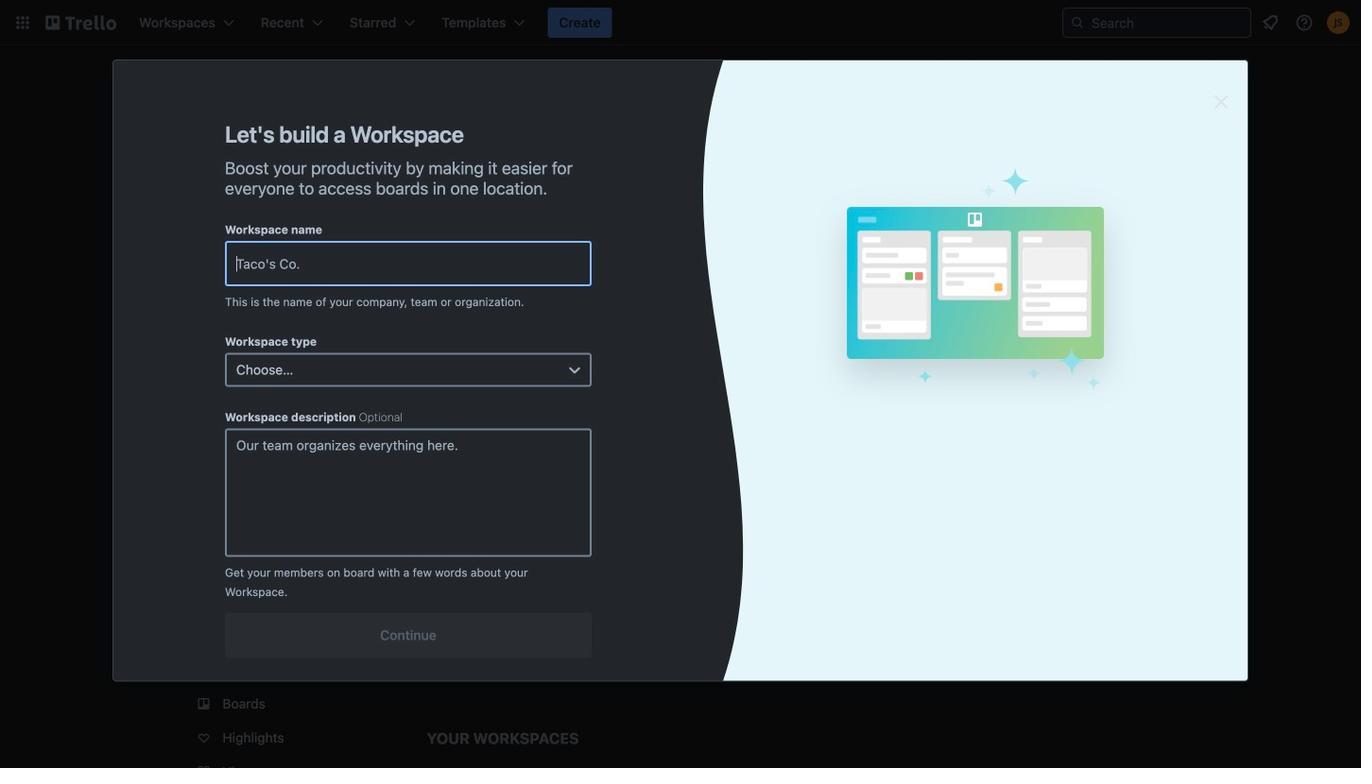 Task type: vqa. For each thing, say whether or not it's contained in the screenshot.
Click to unstar this board. It will be removed from your starred list. 'image'
no



Task type: locate. For each thing, give the bounding box(es) containing it.
Search field
[[1086, 9, 1251, 36]]

0 notifications image
[[1260, 11, 1282, 34]]

open information menu image
[[1295, 13, 1314, 32]]

john smith (johnsmith38824343) image
[[1328, 11, 1350, 34]]



Task type: describe. For each thing, give the bounding box(es) containing it.
primary element
[[0, 0, 1362, 45]]

add image
[[366, 421, 389, 443]]

Taco's Co. text field
[[225, 241, 592, 287]]

search image
[[1070, 15, 1086, 30]]

Our team organizes everything here. text field
[[225, 429, 592, 557]]



